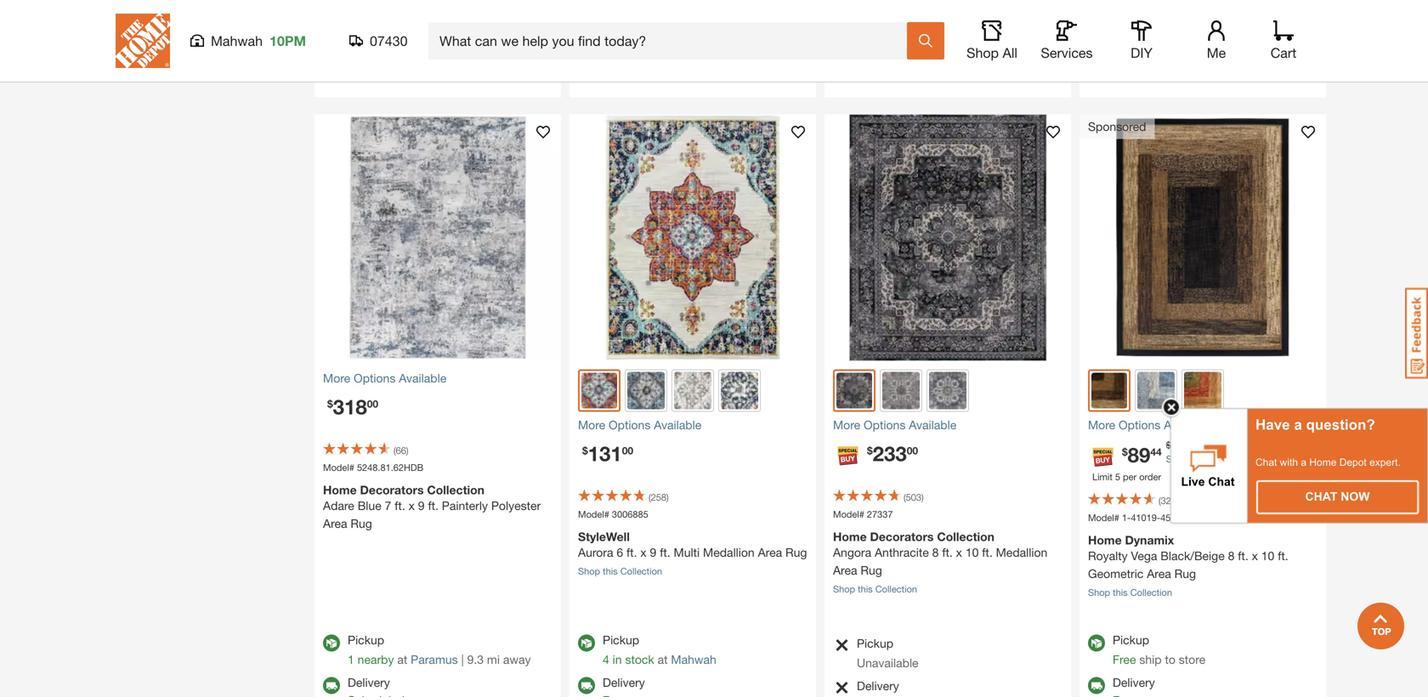 Task type: vqa. For each thing, say whether or not it's contained in the screenshot.
More Options Available associated with StyleWell
yes



Task type: describe. For each thing, give the bounding box(es) containing it.
cart inside 'cart' link
[[1271, 45, 1297, 61]]

78
[[1195, 454, 1205, 465]]

ship
[[1139, 652, 1162, 667]]

07430
[[370, 33, 408, 49]]

0 vertical spatial .
[[1187, 440, 1189, 451]]

rug inside 'home decorators collection angora anthracite 8 ft. x 10 ft. medallion area rug shop this collection'
[[861, 563, 882, 577]]

this for save
[[1113, 587, 1128, 598]]

5
[[1115, 471, 1120, 482]]

x for home decorators collection adare blue 7 ft. x 9 ft. painterly polyester area rug
[[409, 499, 415, 513]]

decorators for anthracite
[[870, 530, 934, 544]]

41019-
[[1131, 512, 1161, 523]]

order
[[1139, 471, 1161, 482]]

this inside stylewell aurora 6 ft. x 9 ft. multi medallion area rug shop this collection
[[603, 566, 618, 577]]

44
[[1150, 446, 1162, 458]]

angora
[[833, 545, 871, 559]]

shop this collection link for 168
[[1088, 587, 1172, 598]]

pickup for ship
[[1113, 633, 1149, 647]]

feedback link image
[[1405, 287, 1428, 379]]

available shipping image for 131
[[578, 677, 595, 694]]

more options available link for stylewell
[[578, 416, 808, 434]]

model# 27337
[[833, 509, 893, 520]]

services
[[1041, 45, 1093, 61]]

pickup inside pickup unavailable
[[857, 636, 893, 650]]

blue/ivory image
[[1137, 372, 1175, 409]]

all
[[1003, 45, 1018, 61]]

have a question?
[[1256, 417, 1375, 433]]

geometric
[[1088, 567, 1144, 581]]

in
[[613, 652, 622, 667]]

stock
[[625, 652, 654, 667]]

save
[[1166, 454, 1187, 465]]

0 vertical spatial a
[[1294, 417, 1302, 433]]

available shipping image for 318
[[323, 677, 340, 694]]

47
[[1223, 454, 1234, 465]]

depot
[[1340, 457, 1367, 468]]

233
[[873, 441, 907, 465]]

me
[[1207, 45, 1226, 61]]

black/brown image
[[1184, 372, 1222, 409]]

multi image
[[581, 373, 617, 409]]

more for home dynamix
[[1088, 418, 1115, 432]]

more options available for home dynamix
[[1088, 418, 1212, 432]]

%)
[[1234, 454, 1245, 465]]

503
[[906, 492, 922, 503]]

polyester
[[491, 499, 541, 513]]

3006885
[[612, 509, 648, 520]]

delivery for ship
[[1113, 675, 1155, 689]]

pickup unavailable
[[857, 636, 919, 670]]

multi
[[674, 545, 700, 559]]

$ 131 00
[[582, 441, 633, 465]]

$ 233 00
[[867, 441, 918, 465]]

6
[[617, 545, 623, 559]]

more options available for stylewell
[[578, 418, 702, 432]]

chat now
[[1305, 490, 1370, 503]]

pickup free ship to store
[[1113, 633, 1206, 667]]

model# for 318
[[323, 462, 354, 473]]

1 add to cart from the left
[[401, 27, 475, 43]]

2 add to cart from the left
[[911, 27, 985, 43]]

adare
[[323, 499, 354, 513]]

painterly
[[442, 499, 488, 513]]

black/beige
[[1161, 549, 1225, 563]]

ivory image
[[882, 372, 920, 409]]

medallion inside 'home decorators collection angora anthracite 8 ft. x 10 ft. medallion area rug shop this collection'
[[996, 545, 1048, 559]]

mi
[[487, 652, 500, 667]]

$ for 168
[[1166, 440, 1171, 451]]

diy button
[[1114, 20, 1169, 61]]

available for pickup image for free
[[1088, 635, 1105, 652]]

0 vertical spatial mahwah
[[211, 33, 263, 49]]

1-
[[1122, 512, 1131, 523]]

store
[[1179, 652, 1206, 667]]

to up "me"
[[1195, 27, 1208, 43]]

318
[[333, 394, 367, 419]]

paramus link
[[411, 652, 458, 667]]

rug inside stylewell aurora 6 ft. x 9 ft. multi medallion area rug shop this collection
[[785, 545, 807, 559]]

89
[[1128, 443, 1150, 467]]

home dynamix royalty vega black/beige 8 ft. x 10 ft. geometric area rug shop this collection
[[1088, 533, 1288, 598]]

1
[[348, 652, 354, 667]]

( 32 )
[[1159, 495, 1174, 506]]

12
[[1189, 440, 1200, 451]]

cart up 'shop all'
[[957, 27, 985, 43]]

delivery for nearby
[[348, 675, 390, 689]]

3 add to cart from the left
[[1166, 27, 1240, 43]]

available for stylewell
[[654, 418, 702, 432]]

delivery down unavailable
[[857, 679, 899, 693]]

unavailable
[[857, 656, 919, 670]]

chat with a home depot expert.
[[1256, 457, 1401, 468]]

home decorators collection adare blue 7 ft. x 9 ft. painterly polyester area rug
[[323, 483, 541, 531]]

question?
[[1306, 417, 1375, 433]]

( for 168
[[1159, 495, 1161, 506]]

( for 131
[[649, 492, 651, 503]]

more options available link up ( 66 )
[[323, 369, 553, 387]]

dynamix
[[1125, 533, 1174, 547]]

aurora
[[578, 545, 613, 559]]

3 add to cart button from the left
[[1088, 17, 1318, 54]]

options for home dynamix
[[1119, 418, 1161, 432]]

10 for save
[[1261, 549, 1275, 563]]

10pm
[[270, 33, 306, 49]]

mahwah link
[[671, 652, 716, 667]]

9 inside home decorators collection adare blue 7 ft. x 9 ft. painterly polyester area rug
[[418, 499, 425, 513]]

9.3
[[467, 652, 484, 667]]

1 add to cart button from the left
[[323, 17, 553, 54]]

options for home decorators collection
[[864, 418, 906, 432]]

168
[[1171, 440, 1187, 451]]

258
[[651, 492, 666, 503]]

68
[[1208, 454, 1218, 465]]

services button
[[1040, 20, 1094, 61]]

more options available link for home decorators collection
[[833, 416, 1063, 434]]

) for 318
[[406, 445, 409, 456]]

limited stock for pickup image
[[833, 681, 849, 695]]

teal image
[[627, 372, 665, 409]]

4
[[603, 652, 609, 667]]

model# 1-41019-458
[[1088, 512, 1176, 523]]

expert.
[[1370, 457, 1401, 468]]

00 for 233
[[907, 445, 918, 456]]

1 vertical spatial a
[[1301, 457, 1307, 468]]

home for home dynamix royalty vega black/beige 8 ft. x 10 ft. geometric area rug shop this collection
[[1088, 533, 1122, 547]]

mahwah inside pickup 4 in stock at mahwah
[[671, 652, 716, 667]]

$ 168 . 12 save $ 78 . 68 ( 47 %) limit 5 per order
[[1092, 440, 1245, 482]]

now
[[1341, 490, 1370, 503]]

paramus
[[411, 652, 458, 667]]

away
[[503, 652, 531, 667]]

model# for 131
[[578, 509, 609, 520]]

collection inside home decorators collection adare blue 7 ft. x 9 ft. painterly polyester area rug
[[427, 483, 485, 497]]

pickup 4 in stock at mahwah
[[603, 633, 716, 667]]



Task type: locate. For each thing, give the bounding box(es) containing it.
home up royalty
[[1088, 533, 1122, 547]]

2 at from the left
[[658, 652, 668, 667]]

8 inside 'home decorators collection angora anthracite 8 ft. x 10 ft. medallion area rug shop this collection'
[[932, 545, 939, 559]]

9 right 7
[[418, 499, 425, 513]]

gray image
[[674, 372, 712, 409]]

diy
[[1131, 45, 1153, 61]]

more for stylewell
[[578, 418, 605, 432]]

available for pickup image for 1 nearby
[[323, 635, 340, 652]]

model# up "adare"
[[323, 462, 354, 473]]

x inside stylewell aurora 6 ft. x 9 ft. multi medallion area rug shop this collection
[[640, 545, 647, 559]]

1 horizontal spatial 00
[[622, 445, 633, 456]]

$ up per
[[1122, 446, 1128, 458]]

model# left 27337
[[833, 509, 864, 520]]

) for 168
[[1171, 495, 1174, 506]]

shop inside button
[[967, 45, 999, 61]]

at right stock
[[658, 652, 668, 667]]

|
[[461, 652, 464, 667]]

pickup 1 nearby at paramus | 9.3 mi away
[[348, 633, 531, 667]]

a right have
[[1294, 417, 1302, 433]]

model# for 168
[[1088, 512, 1119, 523]]

area down "adare"
[[323, 516, 347, 531]]

x for home decorators collection angora anthracite 8 ft. x 10 ft. medallion area rug shop this collection
[[956, 545, 962, 559]]

mahwah left 10pm
[[211, 33, 263, 49]]

area inside home dynamix royalty vega black/beige 8 ft. x 10 ft. geometric area rug shop this collection
[[1147, 567, 1171, 581]]

( 503 )
[[904, 492, 924, 503]]

more options available link for home dynamix
[[1088, 416, 1318, 434]]

( for 318
[[394, 445, 396, 456]]

x inside home dynamix royalty vega black/beige 8 ft. x 10 ft. geometric area rug shop this collection
[[1252, 549, 1258, 563]]

collection inside home dynamix royalty vega black/beige 8 ft. x 10 ft. geometric area rug shop this collection
[[1130, 587, 1172, 598]]

at right nearby
[[397, 652, 407, 667]]

1 vertical spatial 9
[[650, 545, 657, 559]]

available up ( 66 )
[[399, 371, 446, 385]]

$ for 131
[[582, 445, 588, 456]]

add to cart
[[401, 27, 475, 43], [911, 27, 985, 43], [1166, 27, 1240, 43]]

2 horizontal spatial this
[[1113, 587, 1128, 598]]

.
[[1187, 440, 1189, 451], [1205, 454, 1208, 465]]

rug inside home dynamix royalty vega black/beige 8 ft. x 10 ft. geometric area rug shop this collection
[[1175, 567, 1196, 581]]

mahwah right stock
[[671, 652, 716, 667]]

1 vertical spatial decorators
[[870, 530, 934, 544]]

decorators inside home decorators collection adare blue 7 ft. x 9 ft. painterly polyester area rug
[[360, 483, 424, 497]]

delivery down free
[[1113, 675, 1155, 689]]

cart right 07430
[[447, 27, 475, 43]]

this
[[603, 566, 618, 577], [858, 584, 873, 595], [1113, 587, 1128, 598]]

( 66 )
[[394, 445, 409, 456]]

)
[[406, 445, 409, 456], [666, 492, 669, 503], [922, 492, 924, 503], [1171, 495, 1174, 506]]

0 horizontal spatial at
[[397, 652, 407, 667]]

more options available link down blue image
[[833, 416, 1063, 434]]

10 inside 'home decorators collection angora anthracite 8 ft. x 10 ft. medallion area rug shop this collection'
[[966, 545, 979, 559]]

area inside stylewell aurora 6 ft. x 9 ft. multi medallion area rug shop this collection
[[758, 545, 782, 559]]

sponsored
[[1088, 119, 1146, 134]]

home inside 'home decorators collection angora anthracite 8 ft. x 10 ft. medallion area rug shop this collection'
[[833, 530, 867, 544]]

1 horizontal spatial 9
[[650, 545, 657, 559]]

options up 233
[[864, 418, 906, 432]]

delivery
[[348, 675, 390, 689], [603, 675, 645, 689], [1113, 675, 1155, 689], [857, 679, 899, 693]]

shop this collection link
[[578, 566, 662, 577], [833, 584, 917, 595], [1088, 587, 1172, 598]]

more options available down teal icon
[[578, 418, 702, 432]]

options up "$ 131 00"
[[609, 418, 651, 432]]

pickup up in
[[603, 633, 639, 647]]

1 horizontal spatial at
[[658, 652, 668, 667]]

at
[[397, 652, 407, 667], [658, 652, 668, 667]]

9 right 6
[[650, 545, 657, 559]]

00 up model# 5248.81.62hdb
[[367, 398, 378, 410]]

00 up 503
[[907, 445, 918, 456]]

8 for save
[[1228, 549, 1235, 563]]

shop this collection link down 6
[[578, 566, 662, 577]]

decorators for blue
[[360, 483, 424, 497]]

1 horizontal spatial add
[[911, 27, 936, 43]]

2 horizontal spatial 00
[[907, 445, 918, 456]]

more options available for home decorators collection
[[833, 418, 957, 432]]

more options available
[[323, 371, 446, 385], [578, 418, 702, 432], [833, 418, 957, 432], [1088, 418, 1212, 432]]

options
[[354, 371, 396, 385], [609, 418, 651, 432], [864, 418, 906, 432], [1119, 418, 1161, 432]]

10 for 233
[[966, 545, 979, 559]]

rug
[[351, 516, 372, 531], [785, 545, 807, 559], [861, 563, 882, 577], [1175, 567, 1196, 581]]

1 horizontal spatial .
[[1205, 454, 1208, 465]]

2 add to cart button from the left
[[833, 17, 1063, 54]]

more for home decorators collection
[[833, 418, 860, 432]]

mahwah 10pm
[[211, 33, 306, 49]]

shop all
[[967, 45, 1018, 61]]

nearby
[[358, 652, 394, 667]]

0 horizontal spatial medallion
[[703, 545, 755, 559]]

2 horizontal spatial add
[[1166, 27, 1192, 43]]

a right with
[[1301, 457, 1307, 468]]

10 inside home dynamix royalty vega black/beige 8 ft. x 10 ft. geometric area rug shop this collection
[[1261, 549, 1275, 563]]

shop down angora
[[833, 584, 855, 595]]

area inside 'home decorators collection angora anthracite 8 ft. x 10 ft. medallion area rug shop this collection'
[[833, 563, 857, 577]]

$
[[327, 398, 333, 410], [1166, 440, 1171, 451], [582, 445, 588, 456], [867, 445, 873, 456], [1122, 446, 1128, 458], [1189, 454, 1195, 465]]

$ inside $ 89 44
[[1122, 446, 1128, 458]]

1 vertical spatial .
[[1205, 454, 1208, 465]]

at inside pickup 1 nearby at paramus | 9.3 mi away
[[397, 652, 407, 667]]

more options available up $ 318 00
[[323, 371, 446, 385]]

2 available for pickup image from the left
[[1088, 635, 1105, 652]]

2 horizontal spatial shop this collection link
[[1088, 587, 1172, 598]]

1 available shipping image from the left
[[323, 677, 340, 694]]

0 horizontal spatial available shipping image
[[323, 677, 340, 694]]

home left depot
[[1309, 457, 1337, 468]]

0 horizontal spatial this
[[603, 566, 618, 577]]

1 medallion from the left
[[703, 545, 755, 559]]

more options available up 44
[[1088, 418, 1212, 432]]

limited stock for pickup image
[[833, 638, 849, 652]]

more down black/beige image
[[1088, 418, 1115, 432]]

$ for 233
[[867, 445, 873, 456]]

0 vertical spatial decorators
[[360, 483, 424, 497]]

pickup for in
[[603, 633, 639, 647]]

cart right "me"
[[1271, 45, 1297, 61]]

0 horizontal spatial shop this collection link
[[578, 566, 662, 577]]

decorators
[[360, 483, 424, 497], [870, 530, 934, 544]]

collection
[[427, 483, 485, 497], [937, 530, 995, 544], [620, 566, 662, 577], [875, 584, 917, 595], [1130, 587, 1172, 598]]

2 horizontal spatial add to cart button
[[1088, 17, 1318, 54]]

pickup inside pickup free ship to store
[[1113, 633, 1149, 647]]

options up $ 318 00
[[354, 371, 396, 385]]

available down gray 'image'
[[654, 418, 702, 432]]

with
[[1280, 457, 1298, 468]]

$ down multi image
[[582, 445, 588, 456]]

more options available link
[[323, 369, 553, 387], [578, 416, 808, 434], [833, 416, 1063, 434], [1088, 416, 1318, 434]]

at inside pickup 4 in stock at mahwah
[[658, 652, 668, 667]]

add to cart button
[[323, 17, 553, 54], [833, 17, 1063, 54], [1088, 17, 1318, 54]]

more down the anthracite image at bottom
[[833, 418, 860, 432]]

chat
[[1256, 457, 1277, 468]]

to left shop all button
[[940, 27, 953, 43]]

area inside home decorators collection adare blue 7 ft. x 9 ft. painterly polyester area rug
[[323, 516, 347, 531]]

this down geometric
[[1113, 587, 1128, 598]]

pickup up nearby
[[348, 633, 384, 647]]

2 available shipping image from the left
[[578, 677, 595, 694]]

collection inside stylewell aurora 6 ft. x 9 ft. multi medallion area rug shop this collection
[[620, 566, 662, 577]]

available for home dynamix
[[1164, 418, 1212, 432]]

medallion inside stylewell aurora 6 ft. x 9 ft. multi medallion area rug shop this collection
[[703, 545, 755, 559]]

shop this collection link for 131
[[578, 566, 662, 577]]

shop inside stylewell aurora 6 ft. x 9 ft. multi medallion area rug shop this collection
[[578, 566, 600, 577]]

chat now link
[[1257, 481, 1418, 513]]

shop down aurora
[[578, 566, 600, 577]]

$ inside $ 233 00
[[867, 445, 873, 456]]

this down angora
[[858, 584, 873, 595]]

0 horizontal spatial decorators
[[360, 483, 424, 497]]

$ for 318
[[327, 398, 333, 410]]

00 for 318
[[367, 398, 378, 410]]

1 horizontal spatial add to cart button
[[833, 17, 1063, 54]]

458
[[1161, 512, 1176, 523]]

vega
[[1131, 549, 1157, 563]]

more options available up $ 233 00
[[833, 418, 957, 432]]

$ down the anthracite image at bottom
[[867, 445, 873, 456]]

10 right black/beige
[[1261, 549, 1275, 563]]

shop all button
[[965, 20, 1019, 61]]

more up 131
[[578, 418, 605, 432]]

$ down 12
[[1189, 454, 1195, 465]]

x right 7
[[409, 499, 415, 513]]

area down vega
[[1147, 567, 1171, 581]]

blue image
[[721, 372, 758, 409]]

shop this collection link down angora
[[833, 584, 917, 595]]

32
[[1161, 495, 1171, 506]]

$ for 89
[[1122, 446, 1128, 458]]

x inside home decorators collection adare blue 7 ft. x 9 ft. painterly polyester area rug
[[409, 499, 415, 513]]

pickup up free
[[1113, 633, 1149, 647]]

x for home dynamix royalty vega black/beige 8 ft. x 10 ft. geometric area rug shop this collection
[[1252, 549, 1258, 563]]

2 add from the left
[[911, 27, 936, 43]]

to inside pickup free ship to store
[[1165, 652, 1176, 667]]

0 horizontal spatial 9
[[418, 499, 425, 513]]

$ right 44
[[1166, 440, 1171, 451]]

the home depot logo image
[[116, 14, 170, 68]]

cart up "me"
[[1212, 27, 1240, 43]]

home decorators collection angora anthracite 8 ft. x 10 ft. medallion area rug shop this collection
[[833, 530, 1048, 595]]

2 horizontal spatial add to cart
[[1166, 27, 1240, 43]]

shop down geometric
[[1088, 587, 1110, 598]]

pickup for nearby
[[348, 633, 384, 647]]

decorators up 7
[[360, 483, 424, 497]]

this down 6
[[603, 566, 618, 577]]

$ inside "$ 131 00"
[[582, 445, 588, 456]]

adare blue 7 ft. x 9 ft. painterly polyester area rug image
[[315, 114, 561, 361]]

available shipping image
[[1088, 677, 1105, 694]]

available for pickup image
[[578, 635, 595, 652]]

66
[[396, 445, 406, 456]]

available for home decorators collection
[[909, 418, 957, 432]]

angora anthracite 8 ft. x 10 ft. medallion area rug image
[[825, 114, 1071, 361]]

anthracite
[[875, 545, 929, 559]]

to right 07430
[[430, 27, 443, 43]]

more
[[323, 371, 350, 385], [578, 418, 605, 432], [833, 418, 860, 432], [1088, 418, 1115, 432]]

available for pickup image
[[323, 635, 340, 652], [1088, 635, 1105, 652]]

blue
[[358, 499, 381, 513]]

( inside $ 168 . 12 save $ 78 . 68 ( 47 %) limit 5 per order
[[1221, 454, 1223, 465]]

00 inside $ 318 00
[[367, 398, 378, 410]]

available up 12
[[1164, 418, 1212, 432]]

x right anthracite on the right of page
[[956, 545, 962, 559]]

blue image
[[929, 372, 967, 409]]

1 horizontal spatial available for pickup image
[[1088, 635, 1105, 652]]

this inside 'home decorators collection angora anthracite 8 ft. x 10 ft. medallion area rug shop this collection'
[[858, 584, 873, 595]]

) for 131
[[666, 492, 669, 503]]

to right ship
[[1165, 652, 1176, 667]]

this for 233
[[858, 584, 873, 595]]

rug down blue
[[351, 516, 372, 531]]

3 add from the left
[[1166, 27, 1192, 43]]

1 horizontal spatial decorators
[[870, 530, 934, 544]]

area
[[323, 516, 347, 531], [758, 545, 782, 559], [833, 563, 857, 577], [1147, 567, 1171, 581]]

00 inside $ 233 00
[[907, 445, 918, 456]]

rug down black/beige
[[1175, 567, 1196, 581]]

shop inside 'home decorators collection angora anthracite 8 ft. x 10 ft. medallion area rug shop this collection'
[[833, 584, 855, 595]]

pickup up unavailable
[[857, 636, 893, 650]]

stylewell
[[578, 530, 630, 544]]

x inside 'home decorators collection angora anthracite 8 ft. x 10 ft. medallion area rug shop this collection'
[[956, 545, 962, 559]]

home inside home decorators collection adare blue 7 ft. x 9 ft. painterly polyester area rug
[[323, 483, 357, 497]]

1 add from the left
[[401, 27, 426, 43]]

free
[[1113, 652, 1136, 667]]

131
[[588, 441, 622, 465]]

decorators up anthracite on the right of page
[[870, 530, 934, 544]]

1 horizontal spatial 10
[[1261, 549, 1275, 563]]

available down blue image
[[909, 418, 957, 432]]

rug left angora
[[785, 545, 807, 559]]

0 horizontal spatial mahwah
[[211, 33, 263, 49]]

1 horizontal spatial available shipping image
[[578, 677, 595, 694]]

8 right anthracite on the right of page
[[932, 545, 939, 559]]

me button
[[1189, 20, 1244, 61]]

What can we help you find today? search field
[[440, 23, 906, 59]]

1 available for pickup image from the left
[[323, 635, 340, 652]]

stylewell aurora 6 ft. x 9 ft. multi medallion area rug shop this collection
[[578, 530, 807, 577]]

mahwah
[[211, 33, 263, 49], [671, 652, 716, 667]]

aurora 6 ft. x 9 ft. multi medallion area rug image
[[570, 114, 816, 361]]

$ 318 00
[[327, 394, 378, 419]]

cart
[[447, 27, 475, 43], [957, 27, 985, 43], [1212, 27, 1240, 43], [1271, 45, 1297, 61]]

5248.81.62hdb
[[357, 462, 424, 473]]

$ 89 44
[[1122, 443, 1162, 467]]

shop left all
[[967, 45, 999, 61]]

$ up model# 5248.81.62hdb
[[327, 398, 333, 410]]

27337
[[867, 509, 893, 520]]

delivery down in
[[603, 675, 645, 689]]

0 horizontal spatial 10
[[966, 545, 979, 559]]

shop inside home dynamix royalty vega black/beige 8 ft. x 10 ft. geometric area rug shop this collection
[[1088, 587, 1110, 598]]

1 horizontal spatial this
[[858, 584, 873, 595]]

0 horizontal spatial add to cart
[[401, 27, 475, 43]]

0 horizontal spatial 00
[[367, 398, 378, 410]]

more options available link up 12
[[1088, 416, 1318, 434]]

limit
[[1092, 471, 1113, 482]]

royalty vega black/beige 8 ft. x 10 ft. geometric area rug image
[[1080, 114, 1326, 361]]

black/beige image
[[1092, 373, 1127, 409]]

model# up stylewell
[[578, 509, 609, 520]]

model# left 1-
[[1088, 512, 1119, 523]]

pickup inside pickup 1 nearby at paramus | 9.3 mi away
[[348, 633, 384, 647]]

00 down teal icon
[[622, 445, 633, 456]]

delivery down nearby
[[348, 675, 390, 689]]

00 for 131
[[622, 445, 633, 456]]

( 258 )
[[649, 492, 669, 503]]

0 vertical spatial 9
[[418, 499, 425, 513]]

decorators inside 'home decorators collection angora anthracite 8 ft. x 10 ft. medallion area rug shop this collection'
[[870, 530, 934, 544]]

options up the 89 in the right bottom of the page
[[1119, 418, 1161, 432]]

royalty
[[1088, 549, 1128, 563]]

0 horizontal spatial 8
[[932, 545, 939, 559]]

pickup inside pickup 4 in stock at mahwah
[[603, 633, 639, 647]]

8 inside home dynamix royalty vega black/beige 8 ft. x 10 ft. geometric area rug shop this collection
[[1228, 549, 1235, 563]]

options for stylewell
[[609, 418, 651, 432]]

per
[[1123, 471, 1137, 482]]

10 right anthracite on the right of page
[[966, 545, 979, 559]]

1 horizontal spatial add to cart
[[911, 27, 985, 43]]

rug inside home decorators collection adare blue 7 ft. x 9 ft. painterly polyester area rug
[[351, 516, 372, 531]]

07430 button
[[349, 32, 408, 49]]

have
[[1256, 417, 1290, 433]]

7
[[385, 499, 391, 513]]

chat
[[1305, 490, 1338, 503]]

0 horizontal spatial available for pickup image
[[323, 635, 340, 652]]

1 vertical spatial mahwah
[[671, 652, 716, 667]]

model# 3006885
[[578, 509, 648, 520]]

more up "318"
[[323, 371, 350, 385]]

model#
[[323, 462, 354, 473], [578, 509, 609, 520], [833, 509, 864, 520], [1088, 512, 1119, 523]]

home for home decorators collection angora anthracite 8 ft. x 10 ft. medallion area rug shop this collection
[[833, 530, 867, 544]]

2 medallion from the left
[[996, 545, 1048, 559]]

pickup
[[348, 633, 384, 647], [603, 633, 639, 647], [1113, 633, 1149, 647], [857, 636, 893, 650]]

cart link
[[1265, 20, 1302, 61]]

0 horizontal spatial add to cart button
[[323, 17, 553, 54]]

0 horizontal spatial add
[[401, 27, 426, 43]]

delivery for in
[[603, 675, 645, 689]]

1 horizontal spatial medallion
[[996, 545, 1048, 559]]

x right 6
[[640, 545, 647, 559]]

x right black/beige
[[1252, 549, 1258, 563]]

1 horizontal spatial 8
[[1228, 549, 1235, 563]]

rug down angora
[[861, 563, 882, 577]]

1 horizontal spatial mahwah
[[671, 652, 716, 667]]

00 inside "$ 131 00"
[[622, 445, 633, 456]]

home up "adare"
[[323, 483, 357, 497]]

0 horizontal spatial .
[[1187, 440, 1189, 451]]

area left angora
[[758, 545, 782, 559]]

area down angora
[[833, 563, 857, 577]]

this inside home dynamix royalty vega black/beige 8 ft. x 10 ft. geometric area rug shop this collection
[[1113, 587, 1128, 598]]

$ inside $ 318 00
[[327, 398, 333, 410]]

1 at from the left
[[397, 652, 407, 667]]

9 inside stylewell aurora 6 ft. x 9 ft. multi medallion area rug shop this collection
[[650, 545, 657, 559]]

home up angora
[[833, 530, 867, 544]]

8 right black/beige
[[1228, 549, 1235, 563]]

shop this collection link down geometric
[[1088, 587, 1172, 598]]

anthracite image
[[836, 373, 872, 409]]

1 horizontal spatial shop this collection link
[[833, 584, 917, 595]]

8 for 233
[[932, 545, 939, 559]]

home inside home dynamix royalty vega black/beige 8 ft. x 10 ft. geometric area rug shop this collection
[[1088, 533, 1122, 547]]

model# 5248.81.62hdb
[[323, 462, 424, 473]]

available shipping image
[[323, 677, 340, 694], [578, 677, 595, 694]]

more options available link down gray 'image'
[[578, 416, 808, 434]]

home for home decorators collection adare blue 7 ft. x 9 ft. painterly polyester area rug
[[323, 483, 357, 497]]



